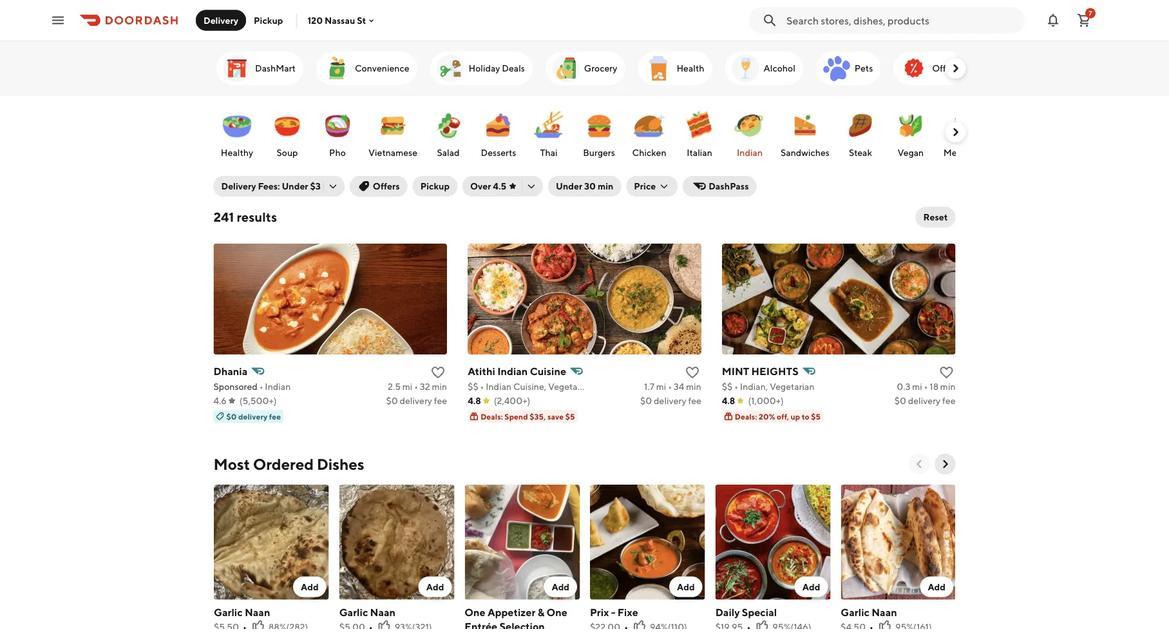 Task type: locate. For each thing, give the bounding box(es) containing it.
min right 32
[[432, 381, 447, 392]]

delivery for delivery
[[204, 15, 239, 25]]

pickup button left 120 on the top left
[[246, 10, 291, 31]]

1 horizontal spatial garlic naan
[[339, 606, 396, 618]]

2 horizontal spatial $​0 delivery fee
[[895, 395, 956, 406]]

pickup button down salad
[[413, 176, 458, 197]]

desserts
[[481, 147, 516, 158]]

fixe
[[618, 606, 638, 618]]

offers down "vietnamese"
[[373, 181, 400, 191]]

• down atithi
[[481, 381, 484, 392]]

garlic naan
[[214, 606, 270, 618], [339, 606, 396, 618], [841, 606, 897, 618]]

2 under from the left
[[556, 181, 583, 191]]

1 horizontal spatial $5
[[812, 412, 821, 421]]

offers inside 'link'
[[933, 63, 959, 73]]

steak
[[849, 147, 872, 158]]

1 add from the left
[[301, 582, 319, 592]]

prix - fixe
[[590, 606, 638, 618]]

sponsored • indian
[[214, 381, 291, 392]]

delivery left fees:
[[221, 181, 256, 191]]

dashpass button
[[683, 176, 757, 197]]

min for atithi indian cuisine
[[687, 381, 702, 392]]

3 • from the left
[[481, 381, 484, 392]]

3 click to add this store to your saved list image from the left
[[939, 365, 955, 380]]

entrée
[[465, 620, 497, 629]]

click to add this store to your saved list image for atithi
[[685, 365, 701, 380]]

0 horizontal spatial mi
[[403, 381, 413, 392]]

alcohol link
[[725, 52, 803, 85]]

offers button
[[350, 176, 408, 197]]

pickup left 120 on the top left
[[254, 15, 283, 25]]

mi right 1.7
[[657, 381, 667, 392]]

mi right 2.5
[[403, 381, 413, 392]]

3 $​0 from the left
[[895, 395, 907, 406]]

2 deals: from the left
[[735, 412, 758, 421]]

7
[[1090, 9, 1093, 17]]

under left $3
[[282, 181, 308, 191]]

delivery
[[400, 395, 432, 406], [654, 395, 687, 406], [909, 395, 941, 406], [238, 412, 268, 421]]

1 vertical spatial pickup
[[421, 181, 450, 191]]

delivery for mint heights
[[909, 395, 941, 406]]

alcohol image
[[730, 53, 761, 84]]

0 horizontal spatial garlic naan
[[214, 606, 270, 618]]

4.8 down mint
[[722, 395, 736, 406]]

1 horizontal spatial one
[[547, 606, 567, 618]]

deals: left 20%
[[735, 412, 758, 421]]

up
[[791, 412, 801, 421]]

2 • from the left
[[415, 381, 418, 392]]

0 vertical spatial offers
[[933, 63, 959, 73]]

0 horizontal spatial $​0 delivery fee
[[386, 395, 447, 406]]

vegetarian down 'cuisine'
[[549, 381, 593, 392]]

30
[[585, 181, 596, 191]]

click to add this store to your saved list image
[[431, 365, 446, 380], [685, 365, 701, 380], [939, 365, 955, 380]]

delivery for atithi indian cuisine
[[654, 395, 687, 406]]

4.6
[[214, 395, 227, 406]]

3 mi from the left
[[913, 381, 923, 392]]

3 add from the left
[[552, 582, 569, 592]]

add button
[[293, 577, 326, 597], [293, 577, 326, 597], [418, 577, 452, 597], [418, 577, 452, 597], [544, 577, 577, 597], [669, 577, 703, 597], [795, 577, 828, 597], [920, 577, 954, 597], [920, 577, 954, 597]]

6 add from the left
[[928, 582, 946, 592]]

• left 18
[[925, 381, 928, 392]]

2 $$ from the left
[[722, 381, 733, 392]]

0 vertical spatial pickup button
[[246, 10, 291, 31]]

pickup
[[254, 15, 283, 25], [421, 181, 450, 191]]

$​0 down 1.7
[[641, 395, 652, 406]]

selection
[[499, 620, 545, 629]]

next button of carousel image
[[950, 62, 963, 75], [950, 126, 963, 139]]

1 • from the left
[[260, 381, 263, 392]]

1 horizontal spatial 4.8
[[722, 395, 736, 406]]

1 horizontal spatial $$
[[722, 381, 733, 392]]

1 $$ from the left
[[468, 381, 479, 392]]

1 horizontal spatial pickup button
[[413, 176, 458, 197]]

st
[[357, 15, 366, 26]]

$​0 down 0.3
[[895, 395, 907, 406]]

fee down (5,500+)
[[269, 412, 281, 421]]

2 naan from the left
[[370, 606, 396, 618]]

1 $​0 from the left
[[386, 395, 398, 406]]

results
[[237, 209, 277, 225]]

min for dhania
[[432, 381, 447, 392]]

1 horizontal spatial naan
[[370, 606, 396, 618]]

(5,500+)
[[240, 395, 277, 406]]

0 horizontal spatial 4.8
[[468, 395, 481, 406]]

$​0 delivery fee
[[386, 395, 447, 406], [641, 395, 702, 406], [895, 395, 956, 406]]

2 $​0 delivery fee from the left
[[641, 395, 702, 406]]

3 naan from the left
[[872, 606, 897, 618]]

ordered
[[253, 455, 314, 473]]

3 garlic from the left
[[841, 606, 870, 618]]

2 horizontal spatial garlic
[[841, 606, 870, 618]]

delivery
[[204, 15, 239, 25], [221, 181, 256, 191]]

$$ down mint
[[722, 381, 733, 392]]

click to add this store to your saved list image up 0.3 mi • 18 min
[[939, 365, 955, 380]]

convenience
[[355, 63, 409, 73]]

4.8 down atithi
[[468, 395, 481, 406]]

1 horizontal spatial deals:
[[735, 412, 758, 421]]

2 mi from the left
[[657, 381, 667, 392]]

0 horizontal spatial vegetarian
[[549, 381, 593, 392]]

2 horizontal spatial $​0
[[895, 395, 907, 406]]

fee down 0.3 mi • 18 min
[[943, 395, 956, 406]]

pets image
[[821, 53, 852, 84]]

• up (5,500+)
[[260, 381, 263, 392]]

fee for atithi indian cuisine
[[689, 395, 702, 406]]

2 horizontal spatial naan
[[872, 606, 897, 618]]

• left 32
[[415, 381, 418, 392]]

vegetarian
[[549, 381, 593, 392], [770, 381, 815, 392]]

pickup button
[[246, 10, 291, 31], [413, 176, 458, 197]]

0 horizontal spatial $​0
[[386, 395, 398, 406]]

holiday
[[469, 63, 500, 73]]

deals:
[[481, 412, 503, 421], [735, 412, 758, 421]]

2.5 mi • 32 min
[[388, 381, 447, 392]]

offers image
[[899, 53, 930, 84]]

mi
[[403, 381, 413, 392], [657, 381, 667, 392], [913, 381, 923, 392]]

1 horizontal spatial mi
[[657, 381, 667, 392]]

$​0 delivery fee for mint
[[895, 395, 956, 406]]

offers right offers icon
[[933, 63, 959, 73]]

$​0 delivery fee down 0.3 mi • 18 min
[[895, 395, 956, 406]]

next button of carousel image right offers icon
[[950, 62, 963, 75]]

$$ down atithi
[[468, 381, 479, 392]]

vietnamese
[[368, 147, 417, 158]]

over 4.5
[[471, 181, 507, 191]]

0 horizontal spatial $5
[[566, 412, 575, 421]]

$$ • indian, vegetarian
[[722, 381, 815, 392]]

2 one from the left
[[547, 606, 567, 618]]

cuisine,
[[514, 381, 547, 392]]

1 naan from the left
[[245, 606, 270, 618]]

1 vertical spatial next button of carousel image
[[950, 126, 963, 139]]

one right &
[[547, 606, 567, 618]]

next button of carousel image up mexican
[[950, 126, 963, 139]]

thai
[[540, 147, 558, 158]]

$5 right the save
[[566, 412, 575, 421]]

offers link
[[894, 52, 966, 85]]

dashmart
[[255, 63, 295, 73]]

health image
[[643, 53, 674, 84]]

naan
[[245, 606, 270, 618], [370, 606, 396, 618], [872, 606, 897, 618]]

chicken
[[632, 147, 667, 158]]

1 horizontal spatial under
[[556, 181, 583, 191]]

• left 34
[[669, 381, 672, 392]]

min for mint heights
[[941, 381, 956, 392]]

$​0 delivery fee down 1.7 mi • 34 min
[[641, 395, 702, 406]]

delivery down 1.7 mi • 34 min
[[654, 395, 687, 406]]

indian
[[737, 147, 763, 158], [498, 365, 528, 377], [265, 381, 291, 392], [486, 381, 512, 392]]

heights
[[752, 365, 799, 377]]

deals: spend $35, save $5
[[481, 412, 575, 421]]

2 click to add this store to your saved list image from the left
[[685, 365, 701, 380]]

pickup down salad
[[421, 181, 450, 191]]

indian up dashpass
[[737, 147, 763, 158]]

0 horizontal spatial click to add this store to your saved list image
[[431, 365, 446, 380]]

mexican
[[944, 147, 979, 158]]

notification bell image
[[1046, 13, 1062, 28]]

indian up (5,500+)
[[265, 381, 291, 392]]

one appetizer & one entrée selection
[[465, 606, 567, 629]]

2 4.8 from the left
[[722, 395, 736, 406]]

$5 right to
[[812, 412, 821, 421]]

1 vertical spatial delivery
[[221, 181, 256, 191]]

(2,400+)
[[494, 395, 531, 406]]

$​0 down 2.5
[[386, 395, 398, 406]]

0 vertical spatial next button of carousel image
[[950, 62, 963, 75]]

1 $5 from the left
[[566, 412, 575, 421]]

0 horizontal spatial pickup
[[254, 15, 283, 25]]

1 vertical spatial offers
[[373, 181, 400, 191]]

2 horizontal spatial garlic naan
[[841, 606, 897, 618]]

under 30 min
[[556, 181, 614, 191]]

delivery inside button
[[204, 15, 239, 25]]

1 4.8 from the left
[[468, 395, 481, 406]]

0 vertical spatial pickup
[[254, 15, 283, 25]]

soup
[[277, 147, 298, 158]]

under left 30 in the top of the page
[[556, 181, 583, 191]]

offers inside button
[[373, 181, 400, 191]]

one
[[465, 606, 486, 618], [547, 606, 567, 618]]

5 • from the left
[[735, 381, 739, 392]]

delivery down (5,500+)
[[238, 412, 268, 421]]

min
[[598, 181, 614, 191], [432, 381, 447, 392], [687, 381, 702, 392], [941, 381, 956, 392]]

health
[[677, 63, 705, 73]]

2 next button of carousel image from the top
[[950, 126, 963, 139]]

click to add this store to your saved list image up 1.7 mi • 34 min
[[685, 365, 701, 380]]

mi right 0.3
[[913, 381, 923, 392]]

2 horizontal spatial click to add this store to your saved list image
[[939, 365, 955, 380]]

vegetarian down heights
[[770, 381, 815, 392]]

2 $​0 from the left
[[641, 395, 652, 406]]

0 horizontal spatial offers
[[373, 181, 400, 191]]

0 horizontal spatial one
[[465, 606, 486, 618]]

0 horizontal spatial garlic
[[214, 606, 242, 618]]

deals: for atithi
[[481, 412, 503, 421]]

over
[[471, 181, 491, 191]]

1 horizontal spatial $​0 delivery fee
[[641, 395, 702, 406]]

min right 34
[[687, 381, 702, 392]]

atithi indian cuisine
[[468, 365, 567, 377]]

3 $​0 delivery fee from the left
[[895, 395, 956, 406]]

fee down 1.7 mi • 34 min
[[689, 395, 702, 406]]

$$ for atithi indian cuisine
[[468, 381, 479, 392]]

convenience image
[[321, 53, 352, 84]]

mint
[[722, 365, 750, 377]]

delivery down 0.3 mi • 18 min
[[909, 395, 941, 406]]

2 horizontal spatial mi
[[913, 381, 923, 392]]

1 deals: from the left
[[481, 412, 503, 421]]

$$ for mint heights
[[722, 381, 733, 392]]

4.8 for atithi indian cuisine
[[468, 395, 481, 406]]

delivery button
[[196, 10, 246, 31]]

under
[[282, 181, 308, 191], [556, 181, 583, 191]]

one up entrée
[[465, 606, 486, 618]]

deals: left the spend
[[481, 412, 503, 421]]

delivery up dashmart icon
[[204, 15, 239, 25]]

Store search: begin typing to search for stores available on DoorDash text field
[[787, 13, 1018, 27]]

1 horizontal spatial garlic
[[339, 606, 368, 618]]

0 horizontal spatial under
[[282, 181, 308, 191]]

0 horizontal spatial naan
[[245, 606, 270, 618]]

1 horizontal spatial vegetarian
[[770, 381, 815, 392]]

min right 18
[[941, 381, 956, 392]]

0 horizontal spatial deals:
[[481, 412, 503, 421]]

• down mint
[[735, 381, 739, 392]]

under 30 min button
[[549, 176, 622, 197]]

1 horizontal spatial offers
[[933, 63, 959, 73]]

$​0 delivery fee down the 2.5 mi • 32 min
[[386, 395, 447, 406]]

delivery for delivery fees: under $3
[[221, 181, 256, 191]]

holiday deals
[[469, 63, 525, 73]]

0 horizontal spatial $$
[[468, 381, 479, 392]]

4.5
[[493, 181, 507, 191]]

fee down the 2.5 mi • 32 min
[[434, 395, 447, 406]]

1 vegetarian from the left
[[549, 381, 593, 392]]

1 horizontal spatial click to add this store to your saved list image
[[685, 365, 701, 380]]

2.5
[[388, 381, 401, 392]]

fee
[[434, 395, 447, 406], [689, 395, 702, 406], [943, 395, 956, 406], [269, 412, 281, 421]]

1 horizontal spatial $​0
[[641, 395, 652, 406]]

4 items, open order cart image
[[1077, 13, 1093, 28]]

4.8
[[468, 395, 481, 406], [722, 395, 736, 406]]

$$
[[468, 381, 479, 392], [722, 381, 733, 392]]

2 vegetarian from the left
[[770, 381, 815, 392]]

1 mi from the left
[[403, 381, 413, 392]]

min right 30 in the top of the page
[[598, 181, 614, 191]]

off,
[[777, 412, 790, 421]]

0 vertical spatial delivery
[[204, 15, 239, 25]]

1 horizontal spatial pickup
[[421, 181, 450, 191]]

delivery down the 2.5 mi • 32 min
[[400, 395, 432, 406]]

3 garlic naan from the left
[[841, 606, 897, 618]]

click to add this store to your saved list image up the 2.5 mi • 32 min
[[431, 365, 446, 380]]



Task type: describe. For each thing, give the bounding box(es) containing it.
2 $5 from the left
[[812, 412, 821, 421]]

dhania
[[214, 365, 248, 377]]

alcohol
[[764, 63, 796, 73]]

mint heights
[[722, 365, 799, 377]]

4 • from the left
[[669, 381, 672, 392]]

next button of carousel image
[[939, 458, 952, 471]]

grocery link
[[546, 52, 625, 85]]

click to add this store to your saved list image for mint
[[939, 365, 955, 380]]

reset
[[924, 212, 948, 222]]

1.7
[[645, 381, 655, 392]]

special
[[742, 606, 777, 618]]

2 add from the left
[[426, 582, 444, 592]]

1 click to add this store to your saved list image from the left
[[431, 365, 446, 380]]

pets
[[855, 63, 873, 73]]

holiday deals image
[[435, 53, 466, 84]]

1 one from the left
[[465, 606, 486, 618]]

$​0 delivery fee for atithi
[[641, 395, 702, 406]]

dashmart link
[[216, 52, 303, 85]]

grocery
[[584, 63, 617, 73]]

atithi
[[468, 365, 496, 377]]

1 vertical spatial pickup button
[[413, 176, 458, 197]]

4.8 for mint heights
[[722, 395, 736, 406]]

1 under from the left
[[282, 181, 308, 191]]

over 4.5 button
[[463, 176, 543, 197]]

friendly
[[595, 381, 629, 392]]

$$ • indian cuisine, vegetarian friendly
[[468, 381, 629, 392]]

0 horizontal spatial pickup button
[[246, 10, 291, 31]]

$​0 for atithi
[[641, 395, 652, 406]]

1 next button of carousel image from the top
[[950, 62, 963, 75]]

to
[[802, 412, 810, 421]]

health link
[[638, 52, 712, 85]]

$3
[[310, 181, 321, 191]]

5 add from the left
[[803, 582, 820, 592]]

2 garlic naan from the left
[[339, 606, 396, 618]]

20%
[[759, 412, 776, 421]]

delivery for dhania
[[400, 395, 432, 406]]

sponsored
[[214, 381, 258, 392]]

$0
[[227, 412, 237, 421]]

nassau
[[325, 15, 355, 26]]

1 garlic naan from the left
[[214, 606, 270, 618]]

6 • from the left
[[925, 381, 928, 392]]

burgers
[[583, 147, 615, 158]]

1 $​0 delivery fee from the left
[[386, 395, 447, 406]]

fees:
[[258, 181, 280, 191]]

dashpass
[[709, 181, 749, 191]]

indian up 'cuisine,'
[[498, 365, 528, 377]]

dishes
[[317, 455, 365, 473]]

fee for mint heights
[[943, 395, 956, 406]]

$​0 for mint
[[895, 395, 907, 406]]

italian
[[687, 147, 712, 158]]

mi for atithi
[[657, 381, 667, 392]]

241 results
[[214, 209, 277, 225]]

grocery image
[[551, 53, 582, 84]]

34
[[674, 381, 685, 392]]

under inside "button"
[[556, 181, 583, 191]]

&
[[538, 606, 544, 618]]

most ordered dishes
[[214, 455, 365, 473]]

fee for dhania
[[434, 395, 447, 406]]

(1,000+)
[[749, 395, 784, 406]]

appetizer
[[488, 606, 536, 618]]

delivery fees: under $3
[[221, 181, 321, 191]]

salad
[[437, 147, 460, 158]]

holiday deals link
[[430, 52, 533, 85]]

18
[[930, 381, 939, 392]]

32
[[420, 381, 430, 392]]

sandwiches
[[781, 147, 830, 158]]

120 nassau st button
[[308, 15, 377, 26]]

indian up (2,400+)
[[486, 381, 512, 392]]

4 add from the left
[[677, 582, 695, 592]]

indian,
[[740, 381, 768, 392]]

241
[[214, 209, 234, 225]]

1.7 mi • 34 min
[[645, 381, 702, 392]]

save
[[548, 412, 564, 421]]

most
[[214, 455, 250, 473]]

$0 delivery fee
[[227, 412, 281, 421]]

pets link
[[816, 52, 881, 85]]

deals: 20% off, up to $5
[[735, 412, 821, 421]]

deals
[[502, 63, 525, 73]]

spend
[[505, 412, 528, 421]]

-
[[611, 606, 616, 618]]

deals: for mint
[[735, 412, 758, 421]]

reset button
[[916, 207, 956, 228]]

dashmart image
[[221, 53, 252, 84]]

daily
[[716, 606, 740, 618]]

120
[[308, 15, 323, 26]]

1 garlic from the left
[[214, 606, 242, 618]]

convenience link
[[316, 52, 417, 85]]

prix
[[590, 606, 609, 618]]

min inside "button"
[[598, 181, 614, 191]]

120 nassau st
[[308, 15, 366, 26]]

previous button of carousel image
[[914, 458, 927, 471]]

vegan
[[898, 147, 924, 158]]

pho
[[329, 147, 346, 158]]

7 button
[[1072, 7, 1098, 33]]

mi for mint
[[913, 381, 923, 392]]

healthy
[[221, 147, 253, 158]]

0.3 mi • 18 min
[[897, 381, 956, 392]]

open menu image
[[50, 13, 66, 28]]

$35,
[[530, 412, 546, 421]]

price
[[634, 181, 656, 191]]

daily special
[[716, 606, 777, 618]]

0.3
[[897, 381, 911, 392]]

2 garlic from the left
[[339, 606, 368, 618]]

price button
[[627, 176, 678, 197]]



Task type: vqa. For each thing, say whether or not it's contained in the screenshot.
Shop now to the left
no



